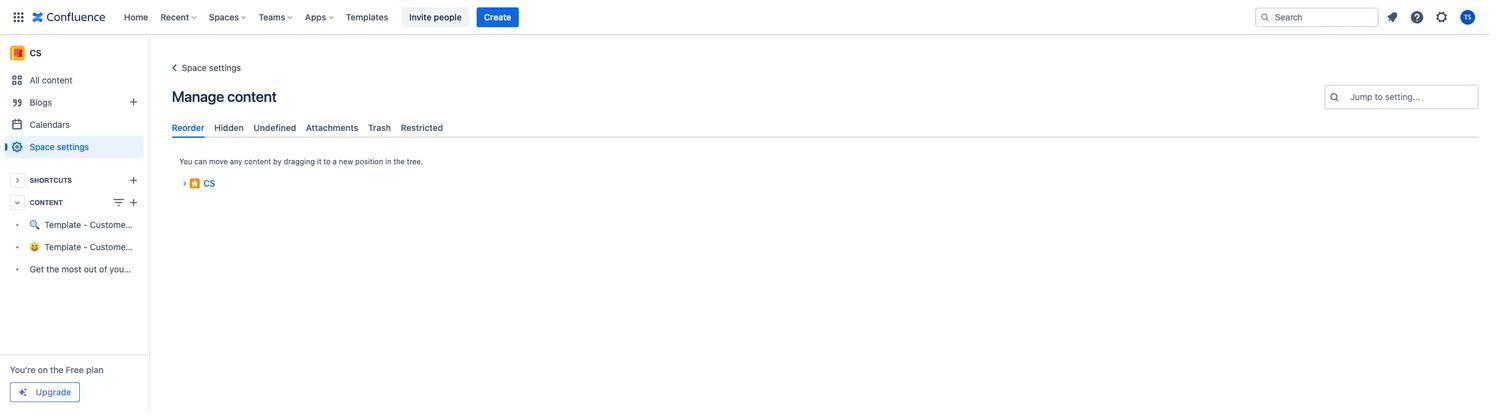 Task type: locate. For each thing, give the bounding box(es) containing it.
to
[[1375, 92, 1384, 102], [324, 157, 331, 167]]

home
[[124, 11, 148, 22]]

confluence image
[[32, 10, 105, 24], [32, 10, 105, 24]]

space settings inside the space element
[[30, 142, 89, 152]]

manage
[[172, 88, 224, 105]]

the right the on on the left of the page
[[50, 365, 64, 375]]

the
[[394, 157, 405, 167], [46, 264, 59, 275], [50, 365, 64, 375]]

template for template - customer journey mapping
[[45, 242, 81, 253]]

1 horizontal spatial space
[[182, 62, 207, 73]]

1 vertical spatial space settings
[[30, 142, 89, 152]]

position
[[355, 157, 383, 167]]

1 template from the top
[[45, 220, 81, 230]]

0 horizontal spatial to
[[324, 157, 331, 167]]

0 vertical spatial -
[[84, 220, 88, 230]]

apps button
[[302, 7, 339, 27]]

1 vertical spatial template
[[45, 242, 81, 253]]

space down calendars
[[30, 142, 55, 152]]

banner
[[0, 0, 1491, 35]]

1 vertical spatial content
[[227, 88, 277, 105]]

tree
[[5, 214, 208, 281]]

invite
[[409, 11, 432, 22]]

tree.
[[407, 157, 423, 167]]

calendars
[[30, 119, 70, 130]]

recent button
[[157, 7, 202, 27]]

premium image
[[18, 388, 28, 398]]

space
[[152, 264, 176, 275]]

0 horizontal spatial space
[[30, 142, 55, 152]]

people
[[434, 11, 462, 22]]

1 vertical spatial to
[[324, 157, 331, 167]]

content for manage content
[[227, 88, 277, 105]]

calendars link
[[5, 114, 144, 136]]

cs down can at the top
[[204, 178, 215, 189]]

cs link
[[5, 41, 144, 66], [190, 175, 219, 193]]

0 vertical spatial to
[[1375, 92, 1384, 102]]

tree inside the space element
[[5, 214, 208, 281]]

you're on the free plan
[[10, 365, 104, 375]]

move
[[209, 157, 228, 167]]

content inside all content link
[[42, 75, 73, 85]]

cs
[[30, 48, 42, 58], [204, 178, 215, 189]]

attachments link
[[301, 118, 363, 138]]

0 horizontal spatial cs
[[30, 48, 42, 58]]

global element
[[7, 0, 1253, 34]]

1 vertical spatial -
[[84, 242, 88, 253]]

hidden link
[[209, 118, 249, 138]]

0 vertical spatial customer
[[90, 220, 129, 230]]

1 vertical spatial the
[[46, 264, 59, 275]]

restricted
[[401, 122, 443, 133]]

mapping
[[163, 242, 198, 253]]

space settings down calendars
[[30, 142, 89, 152]]

space settings link down calendars
[[5, 136, 144, 158]]

settings down calendars link
[[57, 142, 89, 152]]

of
[[99, 264, 107, 275]]

in
[[385, 157, 392, 167]]

1 vertical spatial cs
[[204, 178, 215, 189]]

0 vertical spatial template
[[45, 220, 81, 230]]

any
[[230, 157, 242, 167]]

your profile and preferences image
[[1461, 10, 1476, 24]]

space up manage
[[182, 62, 207, 73]]

jump to setting...
[[1351, 92, 1421, 102]]

restricted link
[[396, 118, 448, 138]]

space settings link up manage
[[167, 61, 241, 75]]

template - customer journey mapping link
[[5, 236, 198, 259]]

template
[[45, 220, 81, 230], [45, 242, 81, 253]]

content left by
[[244, 157, 271, 167]]

change view image
[[111, 195, 126, 210]]

tree containing template - customer impact assessment
[[5, 214, 208, 281]]

space settings up manage content
[[182, 62, 241, 73]]

tab list
[[167, 118, 1485, 138]]

1 vertical spatial space
[[30, 142, 55, 152]]

2 customer from the top
[[90, 242, 129, 253]]

space settings link
[[167, 61, 241, 75], [5, 136, 144, 158]]

-
[[84, 220, 88, 230], [84, 242, 88, 253]]

cs link down can at the top
[[190, 175, 219, 193]]

new
[[339, 157, 353, 167]]

trash
[[368, 122, 391, 133]]

0 vertical spatial cs
[[30, 48, 42, 58]]

1 vertical spatial settings
[[57, 142, 89, 152]]

content
[[42, 75, 73, 85], [227, 88, 277, 105], [244, 157, 271, 167]]

0 vertical spatial content
[[42, 75, 73, 85]]

content button
[[5, 192, 144, 214]]

settings up manage content
[[209, 62, 241, 73]]

customer
[[90, 220, 129, 230], [90, 242, 129, 253]]

0 horizontal spatial space settings link
[[5, 136, 144, 158]]

search image
[[1261, 12, 1271, 22]]

Search settings text field
[[1351, 91, 1353, 103]]

manage content
[[172, 88, 277, 105]]

0 vertical spatial the
[[394, 157, 405, 167]]

2 template from the top
[[45, 242, 81, 253]]

home link
[[120, 7, 152, 27]]

all content
[[30, 75, 73, 85]]

template for template - customer impact assessment
[[45, 220, 81, 230]]

1 horizontal spatial settings
[[209, 62, 241, 73]]

1 vertical spatial customer
[[90, 242, 129, 253]]

undefined link
[[249, 118, 301, 138]]

create link
[[477, 7, 519, 27]]

settings
[[209, 62, 241, 73], [57, 142, 89, 152]]

the right in on the left of the page
[[394, 157, 405, 167]]

0 vertical spatial space settings link
[[167, 61, 241, 75]]

0 vertical spatial cs link
[[5, 41, 144, 66]]

settings inside the space element
[[57, 142, 89, 152]]

1 - from the top
[[84, 220, 88, 230]]

teams button
[[255, 7, 298, 27]]

customer up template - customer journey mapping link
[[90, 220, 129, 230]]

your
[[110, 264, 127, 275]]

recent
[[161, 11, 189, 22]]

to right jump
[[1375, 92, 1384, 102]]

add shortcut image
[[126, 173, 141, 188]]

you're
[[10, 365, 35, 375]]

content
[[30, 199, 63, 207]]

cs up all
[[30, 48, 42, 58]]

banner containing home
[[0, 0, 1491, 35]]

settings icon image
[[1435, 10, 1450, 24]]

1 vertical spatial space settings link
[[5, 136, 144, 158]]

cs link up all content link
[[5, 41, 144, 66]]

template - customer impact assessment
[[45, 220, 208, 230]]

- for template - customer journey mapping
[[84, 242, 88, 253]]

template up most
[[45, 242, 81, 253]]

- up "out"
[[84, 242, 88, 253]]

get the most out of your team space link
[[5, 259, 176, 281]]

trash link
[[363, 118, 396, 138]]

to left a
[[324, 157, 331, 167]]

a
[[333, 157, 337, 167]]

blogs link
[[5, 92, 144, 114]]

content up hidden
[[227, 88, 277, 105]]

undefined
[[254, 122, 296, 133]]

customer for impact
[[90, 220, 129, 230]]

get the most out of your team space
[[30, 264, 176, 275]]

all content link
[[5, 69, 144, 92]]

0 horizontal spatial settings
[[57, 142, 89, 152]]

template down content dropdown button
[[45, 220, 81, 230]]

most
[[62, 264, 81, 275]]

spaces
[[209, 11, 239, 22]]

2 - from the top
[[84, 242, 88, 253]]

you
[[179, 157, 192, 167]]

can
[[194, 157, 207, 167]]

free
[[66, 365, 84, 375]]

appswitcher icon image
[[11, 10, 26, 24]]

1 horizontal spatial to
[[1375, 92, 1384, 102]]

0 vertical spatial space settings
[[182, 62, 241, 73]]

1 horizontal spatial cs link
[[190, 175, 219, 193]]

space settings
[[182, 62, 241, 73], [30, 142, 89, 152]]

0 vertical spatial settings
[[209, 62, 241, 73]]

customer down template - customer impact assessment link
[[90, 242, 129, 253]]

0 horizontal spatial space settings
[[30, 142, 89, 152]]

content right all
[[42, 75, 73, 85]]

the right get
[[46, 264, 59, 275]]

1 horizontal spatial space settings link
[[167, 61, 241, 75]]

1 customer from the top
[[90, 220, 129, 230]]

templates
[[346, 11, 388, 22]]

create a blog image
[[126, 95, 141, 109]]

help icon image
[[1410, 10, 1425, 24]]

Search field
[[1256, 7, 1379, 27]]

space
[[182, 62, 207, 73], [30, 142, 55, 152]]

- down content dropdown button
[[84, 220, 88, 230]]



Task type: vqa. For each thing, say whether or not it's contained in the screenshot.
the topmost TEMPLATE
yes



Task type: describe. For each thing, give the bounding box(es) containing it.
attachments
[[306, 122, 358, 133]]

blogs
[[30, 97, 52, 108]]

content for all content
[[42, 75, 73, 85]]

out
[[84, 264, 97, 275]]

- for template - customer impact assessment
[[84, 220, 88, 230]]

reorder link
[[167, 118, 209, 138]]

by
[[273, 157, 282, 167]]

shortcuts
[[30, 177, 72, 184]]

all
[[30, 75, 40, 85]]

create a page image
[[126, 195, 141, 210]]

shortcuts button
[[5, 169, 144, 192]]

notification icon image
[[1386, 10, 1400, 24]]

upgrade
[[36, 387, 71, 398]]

you can move any content by dragging it to a new position in the tree.
[[179, 157, 423, 167]]

invite people
[[409, 11, 462, 22]]

hidden
[[214, 122, 244, 133]]

setting...
[[1386, 92, 1421, 102]]

invite people button
[[402, 7, 469, 27]]

jump
[[1351, 92, 1373, 102]]

customer for journey
[[90, 242, 129, 253]]

collapse sidebar image
[[135, 41, 162, 66]]

tab list containing reorder
[[167, 118, 1485, 138]]

teams
[[259, 11, 285, 22]]

template - customer journey mapping
[[45, 242, 198, 253]]

space element
[[0, 35, 208, 413]]

1 vertical spatial cs link
[[190, 175, 219, 193]]

0 vertical spatial space
[[182, 62, 207, 73]]

2 vertical spatial the
[[50, 365, 64, 375]]

team
[[130, 264, 150, 275]]

1 horizontal spatial space settings
[[182, 62, 241, 73]]

dragging
[[284, 157, 315, 167]]

on
[[38, 365, 48, 375]]

upgrade button
[[11, 384, 79, 402]]

impact
[[131, 220, 158, 230]]

journey
[[131, 242, 161, 253]]

0 horizontal spatial cs link
[[5, 41, 144, 66]]

the inside the get the most out of your team space link
[[46, 264, 59, 275]]

it
[[317, 157, 322, 167]]

template - customer impact assessment link
[[5, 214, 208, 236]]

templates link
[[342, 7, 392, 27]]

assessment
[[161, 220, 208, 230]]

create
[[484, 11, 511, 22]]

1 horizontal spatial cs
[[204, 178, 215, 189]]

apps
[[305, 11, 326, 22]]

spaces button
[[205, 7, 251, 27]]

2 vertical spatial content
[[244, 157, 271, 167]]

get
[[30, 264, 44, 275]]

plan
[[86, 365, 104, 375]]

cs inside the space element
[[30, 48, 42, 58]]

reorder
[[172, 122, 205, 133]]



